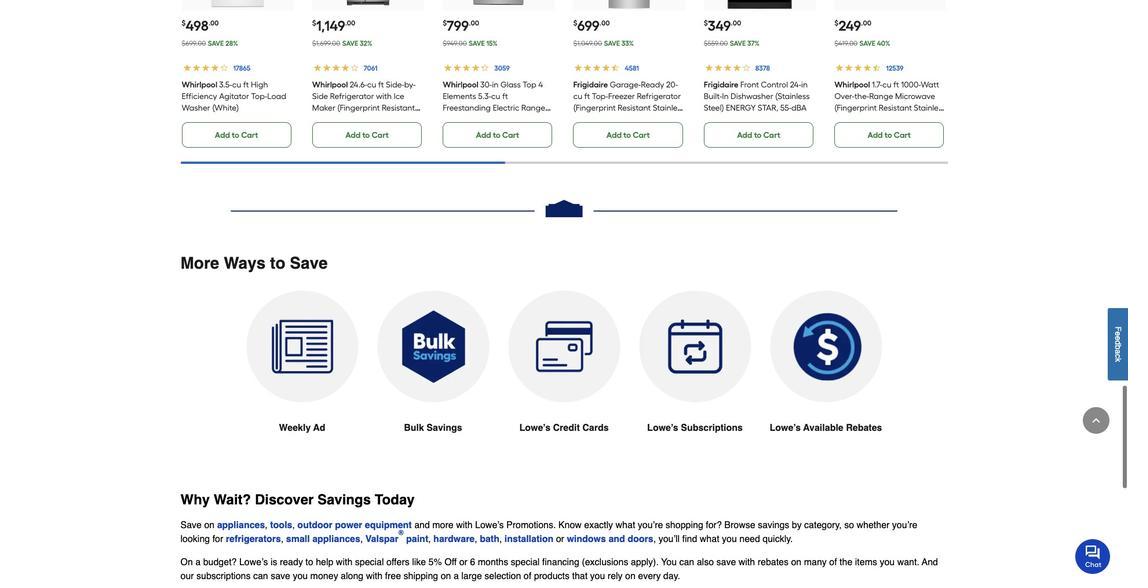 Task type: locate. For each thing, give the bounding box(es) containing it.
$ up "$1,699.00"
[[312, 19, 316, 27]]

add inside 699 list item
[[607, 131, 622, 140]]

whirlpool inside 799 list item
[[443, 80, 479, 90]]

.00 up $699.00 save 28%
[[209, 19, 219, 27]]

top- down high
[[251, 92, 267, 102]]

cu left 1000- at right top
[[883, 80, 892, 90]]

add to cart down 24.6-cu ft side-by- side refrigerator with ice maker (fingerprint resistant stainless steel)
[[346, 131, 389, 140]]

whirlpool inside 249 list item
[[835, 80, 871, 90]]

0 horizontal spatial top-
[[251, 92, 267, 102]]

cart for 1,149
[[372, 131, 389, 140]]

add to cart for 799
[[476, 131, 520, 140]]

1 horizontal spatial you're
[[893, 521, 918, 531]]

3.5-
[[219, 80, 232, 90]]

15%
[[487, 40, 498, 48]]

699 list item
[[574, 0, 686, 148]]

stainless inside 24.6-cu ft side-by- side refrigerator with ice maker (fingerprint resistant stainless steel)
[[312, 115, 344, 125]]

add down (white)
[[215, 131, 230, 140]]

2 horizontal spatial (fingerprint
[[835, 103, 877, 113]]

save inside 799 list item
[[469, 40, 485, 48]]

1 horizontal spatial resistant
[[618, 103, 651, 113]]

0 vertical spatial save
[[290, 254, 328, 272]]

savings up power
[[318, 492, 371, 508]]

4 add to cart link from the left
[[574, 122, 683, 148]]

1 horizontal spatial of
[[830, 558, 837, 568]]

1 vertical spatial or
[[460, 558, 468, 568]]

stainless down microwave
[[914, 103, 946, 113]]

0 horizontal spatial in
[[492, 80, 499, 90]]

5 add to cart link from the left
[[704, 122, 814, 148]]

(fingerprint
[[338, 103, 380, 113], [574, 103, 616, 113], [835, 103, 877, 113]]

cart inside 799 list item
[[503, 131, 520, 140]]

whirlpool for 1,149
[[312, 80, 348, 90]]

4 .00 from the left
[[600, 19, 610, 27]]

rebates
[[758, 558, 789, 568]]

you inside refrigerators , small appliances , valspar ® paint , hardware , bath , installation or windows and doors , you'll find what you need quickly.
[[722, 534, 737, 545]]

3 $ from the left
[[443, 19, 447, 27]]

months
[[478, 558, 509, 568]]

glass
[[501, 80, 521, 90]]

0 horizontal spatial refrigerator
[[330, 92, 374, 102]]

2 vertical spatial a
[[454, 572, 459, 582]]

0 horizontal spatial appliances
[[217, 521, 265, 531]]

cart down 1.7-cu ft 1000-watt over-the-range microwave (fingerprint resistant stainless steel)
[[894, 131, 911, 140]]

lowe's credit cards
[[520, 423, 609, 434]]

0 horizontal spatial range
[[522, 103, 546, 113]]

frigidaire inside 699 list item
[[574, 80, 608, 90]]

ft for 498
[[243, 80, 249, 90]]

lowe's for lowe's subscriptions
[[648, 423, 679, 434]]

small
[[286, 534, 310, 545]]

4 $ from the left
[[574, 19, 578, 27]]

subscriptions
[[197, 572, 251, 582]]

to
[[232, 131, 239, 140], [363, 131, 370, 140], [493, 131, 501, 140], [624, 131, 631, 140], [754, 131, 762, 140], [885, 131, 893, 140], [270, 254, 286, 272], [306, 558, 313, 568]]

1 horizontal spatial frigidaire
[[704, 80, 739, 90]]

add inside 1,149 list item
[[346, 131, 361, 140]]

e up d
[[1114, 332, 1124, 336]]

with
[[376, 92, 392, 102], [456, 521, 473, 531], [336, 558, 353, 568], [739, 558, 756, 568], [366, 572, 383, 582]]

bulk savings
[[404, 423, 462, 434]]

0 horizontal spatial can
[[253, 572, 268, 582]]

3 cart from the left
[[503, 131, 520, 140]]

add inside 349 list item
[[738, 131, 753, 140]]

1 vertical spatial savings
[[318, 492, 371, 508]]

save inside 1,149 list item
[[342, 40, 358, 48]]

4 save from the left
[[604, 40, 620, 48]]

cart inside 249 list item
[[894, 131, 911, 140]]

for
[[213, 534, 223, 545]]

(fingerprint down the-
[[835, 103, 877, 113]]

add to cart down star,
[[738, 131, 781, 140]]

,
[[265, 521, 268, 531], [292, 521, 295, 531], [281, 534, 284, 545], [361, 534, 363, 545], [429, 534, 431, 545], [475, 534, 478, 545], [500, 534, 502, 545], [654, 534, 656, 545]]

add to cart link down ice
[[312, 122, 422, 148]]

ft for 249
[[894, 80, 900, 90]]

add to cart inside 249 list item
[[868, 131, 911, 140]]

to inside 498 list item
[[232, 131, 239, 140]]

ft inside 3.5-cu ft high efficiency agitator top-load washer (white)
[[243, 80, 249, 90]]

5 save from the left
[[730, 40, 746, 48]]

so
[[845, 521, 855, 531]]

$ for 498
[[182, 19, 186, 27]]

1 horizontal spatial stainless
[[653, 103, 685, 113]]

a down off
[[454, 572, 459, 582]]

add to cart link inside 349 list item
[[704, 122, 814, 148]]

1 whirlpool from the left
[[182, 80, 217, 90]]

0 horizontal spatial you're
[[638, 521, 663, 531]]

6 save from the left
[[860, 40, 876, 48]]

0 horizontal spatial (stainless
[[443, 115, 477, 125]]

3 add from the left
[[476, 131, 491, 140]]

add to cart link inside 699 list item
[[574, 122, 683, 148]]

1 add from the left
[[215, 131, 230, 140]]

whirlpool up elements
[[443, 80, 479, 90]]

the-
[[855, 92, 870, 102]]

ice
[[394, 92, 405, 102]]

what inside and more with lowe's promotions. know exactly what you're shopping for? browse savings by category, so whether you're looking for
[[616, 521, 636, 531]]

2 .00 from the left
[[345, 19, 356, 27]]

1 add to cart from the left
[[215, 131, 258, 140]]

cart inside 349 list item
[[764, 131, 781, 140]]

save right also
[[717, 558, 736, 568]]

can right the you on the bottom right of page
[[680, 558, 695, 568]]

add down energy
[[738, 131, 753, 140]]

(stainless inside front control 24-in built-in dishwasher (stainless steel) energy star, 55-dba
[[776, 92, 810, 102]]

lowe's left credit
[[520, 423, 551, 434]]

whirlpool inside 498 list item
[[182, 80, 217, 90]]

electric
[[493, 103, 520, 113]]

.00
[[209, 19, 219, 27], [345, 19, 356, 27], [469, 19, 479, 27], [600, 19, 610, 27], [731, 19, 742, 27], [862, 19, 872, 27]]

cu inside 3.5-cu ft high efficiency agitator top-load washer (white)
[[232, 80, 241, 90]]

of left the
[[830, 558, 837, 568]]

.00 inside $ 799 .00
[[469, 19, 479, 27]]

$ up the $419.00
[[835, 19, 839, 27]]

3 add to cart from the left
[[476, 131, 520, 140]]

add for 498
[[215, 131, 230, 140]]

.00 inside $ 699 .00
[[600, 19, 610, 27]]

refrigerators , small appliances , valspar ® paint , hardware , bath , installation or windows and doors , you'll find what you need quickly.
[[226, 529, 793, 545]]

4 add from the left
[[607, 131, 622, 140]]

whirlpool up over-
[[835, 80, 871, 90]]

hardware
[[434, 534, 475, 545]]

$ 799 .00
[[443, 17, 479, 34]]

add to cart inside 1,149 list item
[[346, 131, 389, 140]]

0 vertical spatial savings
[[427, 423, 462, 434]]

249
[[839, 17, 862, 34]]

top- down $1,049.00 save 33%
[[592, 92, 609, 102]]

0 vertical spatial save
[[717, 558, 736, 568]]

cart for 799
[[503, 131, 520, 140]]

ready
[[280, 558, 303, 568]]

$559.00 save 37%
[[704, 40, 760, 48]]

save for 699
[[604, 40, 620, 48]]

ft inside 1.7-cu ft 1000-watt over-the-range microwave (fingerprint resistant stainless steel)
[[894, 80, 900, 90]]

ft left high
[[243, 80, 249, 90]]

also
[[697, 558, 714, 568]]

0 horizontal spatial a
[[196, 558, 201, 568]]

0 horizontal spatial (fingerprint
[[338, 103, 380, 113]]

money
[[311, 572, 338, 582]]

cart down 24.6-cu ft side-by- side refrigerator with ice maker (fingerprint resistant stainless steel)
[[372, 131, 389, 140]]

resistant down freezer
[[618, 103, 651, 113]]

cart for 349
[[764, 131, 781, 140]]

to inside 1,149 list item
[[363, 131, 370, 140]]

bulk savings icon. image
[[377, 291, 490, 403]]

2 whirlpool from the left
[[312, 80, 348, 90]]

0 horizontal spatial savings
[[318, 492, 371, 508]]

whirlpool 30-in glass top 4 elements 5.3-cu ft freestanding electric range (stainless steel) image
[[454, 0, 544, 9]]

frigidaire left garage-
[[574, 80, 608, 90]]

star,
[[758, 103, 779, 113]]

1,149 list item
[[312, 0, 424, 148]]

$699.00
[[182, 40, 206, 48]]

2 horizontal spatial stainless
[[914, 103, 946, 113]]

3 add to cart link from the left
[[443, 122, 553, 148]]

add to cart link for 799
[[443, 122, 553, 148]]

add to cart link down electric
[[443, 122, 553, 148]]

steel) inside 1.7-cu ft 1000-watt over-the-range microwave (fingerprint resistant stainless steel)
[[835, 115, 855, 125]]

you're up doors
[[638, 521, 663, 531]]

$1,049.00 save 33%
[[574, 40, 634, 48]]

1 horizontal spatial (fingerprint
[[574, 103, 616, 113]]

whirlpool inside 1,149 list item
[[312, 80, 348, 90]]

1 save from the left
[[208, 40, 224, 48]]

you'll
[[659, 534, 680, 545]]

0 vertical spatial of
[[830, 558, 837, 568]]

you
[[662, 558, 677, 568]]

1 horizontal spatial refrigerator
[[637, 92, 681, 102]]

add for 249
[[868, 131, 883, 140]]

1 top- from the left
[[251, 92, 267, 102]]

today
[[375, 492, 415, 508]]

1 cart from the left
[[241, 131, 258, 140]]

1 horizontal spatial can
[[680, 558, 695, 568]]

of left products
[[524, 572, 532, 582]]

, left bath link
[[475, 534, 478, 545]]

to for 349
[[754, 131, 762, 140]]

help
[[316, 558, 334, 568]]

or inside refrigerators , small appliances , valspar ® paint , hardware , bath , installation or windows and doors , you'll find what you need quickly.
[[556, 534, 565, 545]]

6 add to cart link from the left
[[835, 122, 945, 148]]

lowe's left subscriptions
[[648, 423, 679, 434]]

save
[[290, 254, 328, 272], [181, 521, 202, 531]]

.00 up $559.00 save 37%
[[731, 19, 742, 27]]

.00 up $949.00 save 15%
[[469, 19, 479, 27]]

1 $ from the left
[[182, 19, 186, 27]]

to down 1.7-cu ft 1000-watt over-the-range microwave (fingerprint resistant stainless steel)
[[885, 131, 893, 140]]

a inside button
[[1114, 350, 1124, 354]]

lowe's inside and more with lowe's promotions. know exactly what you're shopping for? browse savings by category, so whether you're looking for
[[475, 521, 504, 531]]

0 horizontal spatial of
[[524, 572, 532, 582]]

with left ice
[[376, 92, 392, 102]]

5 add to cart from the left
[[738, 131, 781, 140]]

whirlpool for 498
[[182, 80, 217, 90]]

0 horizontal spatial what
[[616, 521, 636, 531]]

0 vertical spatial and
[[415, 521, 430, 531]]

0 vertical spatial a
[[1114, 350, 1124, 354]]

.00 inside "$ 1,149 .00"
[[345, 19, 356, 27]]

$1,699.00 save 32%
[[312, 40, 373, 48]]

with down need
[[739, 558, 756, 568]]

.00 inside $ 249 .00
[[862, 19, 872, 27]]

scroll to top element
[[1084, 408, 1110, 434]]

4 whirlpool from the left
[[835, 80, 871, 90]]

$
[[182, 19, 186, 27], [312, 19, 316, 27], [443, 19, 447, 27], [574, 19, 578, 27], [704, 19, 708, 27], [835, 19, 839, 27]]

and inside and more with lowe's promotions. know exactly what you're shopping for? browse savings by category, so whether you're looking for
[[415, 521, 430, 531]]

1 horizontal spatial appliances
[[313, 534, 361, 545]]

1 horizontal spatial and
[[609, 534, 625, 545]]

to inside 799 list item
[[493, 131, 501, 140]]

more
[[433, 521, 454, 531]]

1 horizontal spatial special
[[511, 558, 540, 568]]

2 add from the left
[[346, 131, 361, 140]]

3 .00 from the left
[[469, 19, 479, 27]]

stainless down 20-
[[653, 103, 685, 113]]

what up doors
[[616, 521, 636, 531]]

high
[[251, 80, 268, 90]]

5 $ from the left
[[704, 19, 708, 27]]

6 $ from the left
[[835, 19, 839, 27]]

2 add to cart from the left
[[346, 131, 389, 140]]

1 vertical spatial save
[[181, 521, 202, 531]]

add to cart inside 799 list item
[[476, 131, 520, 140]]

2 save from the left
[[342, 40, 358, 48]]

4 add to cart from the left
[[607, 131, 650, 140]]

2 top- from the left
[[592, 92, 609, 102]]

20-
[[667, 80, 678, 90]]

or for off
[[460, 558, 468, 568]]

cart for 699
[[633, 131, 650, 140]]

$ inside $ 249 .00
[[835, 19, 839, 27]]

add to cart link down freezer
[[574, 122, 683, 148]]

save down is
[[271, 572, 290, 582]]

range down top
[[522, 103, 546, 113]]

$949.00
[[443, 40, 467, 48]]

add to cart link for 249
[[835, 122, 945, 148]]

1 in from the left
[[492, 80, 499, 90]]

2 add to cart link from the left
[[312, 122, 422, 148]]

5 cart from the left
[[764, 131, 781, 140]]

1 horizontal spatial what
[[700, 534, 720, 545]]

1 vertical spatial range
[[522, 103, 546, 113]]

stainless down maker
[[312, 115, 344, 125]]

add to cart inside 349 list item
[[738, 131, 781, 140]]

refrigerators link
[[226, 534, 281, 545]]

add to cart down 1.7-cu ft 1000-watt over-the-range microwave (fingerprint resistant stainless steel)
[[868, 131, 911, 140]]

like
[[412, 558, 426, 568]]

0 horizontal spatial special
[[355, 558, 384, 568]]

lowe's inside on a budget? lowe's is ready to help with special offers like 5% off or 6 months special financing (exclusions apply). you can also save with rebates on many of the items you want. and our subscriptions can save you money along with free shipping on a large selection of products that you rely on every day.
[[239, 558, 268, 568]]

steel) inside 24.6-cu ft side-by- side refrigerator with ice maker (fingerprint resistant stainless steel)
[[346, 115, 367, 125]]

add inside 498 list item
[[215, 131, 230, 140]]

you
[[722, 534, 737, 545], [880, 558, 895, 568], [293, 572, 308, 582], [591, 572, 605, 582]]

0 vertical spatial range
[[870, 92, 894, 102]]

$559.00
[[704, 40, 728, 48]]

add to cart down electric
[[476, 131, 520, 140]]

1 vertical spatial a
[[196, 558, 201, 568]]

3.5-cu ft high efficiency agitator top-load washer (white)
[[182, 80, 286, 113]]

steel) inside 30-in glass top 4 elements 5.3-cu ft freestanding electric range (stainless steel)
[[479, 115, 500, 125]]

garage-
[[610, 80, 641, 90]]

add to cart link inside 799 list item
[[443, 122, 553, 148]]

6 add from the left
[[868, 131, 883, 140]]

1 frigidaire from the left
[[574, 80, 608, 90]]

or inside on a budget? lowe's is ready to help with special offers like 5% off or 6 months special financing (exclusions apply). you can also save with rebates on many of the items you want. and our subscriptions can save you money along with free shipping on a large selection of products that you rely on every day.
[[460, 558, 468, 568]]

.00 up $419.00 save 40%
[[862, 19, 872, 27]]

$ up $1,049.00
[[574, 19, 578, 27]]

4 cart from the left
[[633, 131, 650, 140]]

range
[[870, 92, 894, 102], [522, 103, 546, 113]]

6 cart from the left
[[894, 131, 911, 140]]

add to cart inside 498 list item
[[215, 131, 258, 140]]

to down (white)
[[232, 131, 239, 140]]

$ inside "$ 1,149 .00"
[[312, 19, 316, 27]]

cart down the garage-ready 20- cu ft top-freezer refrigerator (fingerprint resistant stainless steel)
[[633, 131, 650, 140]]

ft inside 24.6-cu ft side-by- side refrigerator with ice maker (fingerprint resistant stainless steel)
[[378, 80, 384, 90]]

.00 for 498
[[209, 19, 219, 27]]

freezer
[[609, 92, 635, 102]]

2 horizontal spatial a
[[1114, 350, 1124, 354]]

1 horizontal spatial (stainless
[[776, 92, 810, 102]]

cart inside 1,149 list item
[[372, 131, 389, 140]]

add down the garage-ready 20- cu ft top-freezer refrigerator (fingerprint resistant stainless steel)
[[607, 131, 622, 140]]

to down star,
[[754, 131, 762, 140]]

6 add to cart from the left
[[868, 131, 911, 140]]

.00 inside the '$ 349 .00'
[[731, 19, 742, 27]]

cu inside 1.7-cu ft 1000-watt over-the-range microwave (fingerprint resistant stainless steel)
[[883, 80, 892, 90]]

add to cart link inside 249 list item
[[835, 122, 945, 148]]

add inside 799 list item
[[476, 131, 491, 140]]

savings right bulk
[[427, 423, 462, 434]]

1 horizontal spatial or
[[556, 534, 565, 545]]

1 horizontal spatial save
[[290, 254, 328, 272]]

by
[[792, 521, 802, 531]]

resistant down microwave
[[879, 103, 912, 113]]

special down "installation" link
[[511, 558, 540, 568]]

to down electric
[[493, 131, 501, 140]]

small appliances link
[[286, 534, 361, 545]]

to inside 249 list item
[[885, 131, 893, 140]]

$ inside the '$ 349 .00'
[[704, 19, 708, 27]]

add to cart link inside 1,149 list item
[[312, 122, 422, 148]]

control
[[761, 80, 789, 90]]

.00 for 699
[[600, 19, 610, 27]]

cu left side-
[[367, 80, 377, 90]]

appliances up refrigerators
[[217, 521, 265, 531]]

you're
[[638, 521, 663, 531], [893, 521, 918, 531]]

save left 33%
[[604, 40, 620, 48]]

save left 28%
[[208, 40, 224, 48]]

more ways to save
[[181, 254, 328, 272]]

cu inside 24.6-cu ft side-by- side refrigerator with ice maker (fingerprint resistant stainless steel)
[[367, 80, 377, 90]]

ft inside 30-in glass top 4 elements 5.3-cu ft freestanding electric range (stainless steel)
[[503, 92, 508, 102]]

3 resistant from the left
[[879, 103, 912, 113]]

appliances down power
[[313, 534, 361, 545]]

1 resistant from the left
[[382, 103, 415, 113]]

whirlpool
[[182, 80, 217, 90], [312, 80, 348, 90], [443, 80, 479, 90], [835, 80, 871, 90]]

ft left freezer
[[585, 92, 590, 102]]

1 horizontal spatial savings
[[427, 423, 462, 434]]

cu up agitator
[[232, 80, 241, 90]]

stainless
[[653, 103, 685, 113], [914, 103, 946, 113], [312, 115, 344, 125]]

add down 1.7-cu ft 1000-watt over-the-range microwave (fingerprint resistant stainless steel)
[[868, 131, 883, 140]]

front
[[741, 80, 759, 90]]

promotions.
[[507, 521, 556, 531]]

2 refrigerator from the left
[[637, 92, 681, 102]]

$ inside $ 799 .00
[[443, 19, 447, 27]]

save inside 249 list item
[[860, 40, 876, 48]]

2 horizontal spatial resistant
[[879, 103, 912, 113]]

cart inside 498 list item
[[241, 131, 258, 140]]

349
[[708, 17, 731, 34]]

(fingerprint down the 24.6-
[[338, 103, 380, 113]]

ft left side-
[[378, 80, 384, 90]]

tools link
[[270, 521, 292, 531]]

add to cart link down (white)
[[182, 122, 292, 148]]

$1,049.00
[[574, 40, 602, 48]]

you down browse
[[722, 534, 737, 545]]

in up dba on the top
[[802, 80, 808, 90]]

add to cart down (white)
[[215, 131, 258, 140]]

$1,699.00
[[312, 40, 341, 48]]

to inside 349 list item
[[754, 131, 762, 140]]

0 horizontal spatial stainless
[[312, 115, 344, 125]]

range down 1.7-
[[870, 92, 894, 102]]

$ inside $ 498 .00
[[182, 19, 186, 27]]

on
[[204, 521, 215, 531], [792, 558, 802, 568], [441, 572, 451, 582], [626, 572, 636, 582]]

steel) inside front control 24-in built-in dishwasher (stainless steel) energy star, 55-dba
[[704, 103, 724, 113]]

whirlpool up efficiency
[[182, 80, 217, 90]]

$ up $699.00
[[182, 19, 186, 27]]

0 horizontal spatial save
[[271, 572, 290, 582]]

0 vertical spatial or
[[556, 534, 565, 545]]

1 vertical spatial (stainless
[[443, 115, 477, 125]]

frigidaire for 349
[[704, 80, 739, 90]]

ft left 1000- at right top
[[894, 80, 900, 90]]

frigidaire
[[574, 80, 608, 90], [704, 80, 739, 90]]

2 resistant from the left
[[618, 103, 651, 113]]

349 list item
[[704, 0, 816, 148]]

1 horizontal spatial top-
[[592, 92, 609, 102]]

2 frigidaire from the left
[[704, 80, 739, 90]]

1 horizontal spatial in
[[802, 80, 808, 90]]

refrigerator down ready
[[637, 92, 681, 102]]

and inside refrigerators , small appliances , valspar ® paint , hardware , bath , installation or windows and doors , you'll find what you need quickly.
[[609, 534, 625, 545]]

to inside 699 list item
[[624, 131, 631, 140]]

1 vertical spatial what
[[700, 534, 720, 545]]

0 vertical spatial can
[[680, 558, 695, 568]]

add inside 249 list item
[[868, 131, 883, 140]]

3 whirlpool from the left
[[443, 80, 479, 90]]

save inside 349 list item
[[730, 40, 746, 48]]

1 horizontal spatial a
[[454, 572, 459, 582]]

$ inside $ 699 .00
[[574, 19, 578, 27]]

$ 699 .00
[[574, 17, 610, 34]]

0 horizontal spatial frigidaire
[[574, 80, 608, 90]]

appliances link
[[217, 521, 265, 531]]

5 add from the left
[[738, 131, 753, 140]]

cart down star,
[[764, 131, 781, 140]]

3 save from the left
[[469, 40, 485, 48]]

0 vertical spatial what
[[616, 521, 636, 531]]

stainless inside 1.7-cu ft 1000-watt over-the-range microwave (fingerprint resistant stainless steel)
[[914, 103, 946, 113]]

save for 498
[[208, 40, 224, 48]]

refrigerator down the 24.6-
[[330, 92, 374, 102]]

cart down electric
[[503, 131, 520, 140]]

on up for at left
[[204, 521, 215, 531]]

agitator
[[219, 92, 249, 102]]

1 vertical spatial save
[[271, 572, 290, 582]]

2 (fingerprint from the left
[[574, 103, 616, 113]]

1 add to cart link from the left
[[182, 122, 292, 148]]

add to cart link inside 498 list item
[[182, 122, 292, 148]]

on right rely
[[626, 572, 636, 582]]

save
[[717, 558, 736, 568], [271, 572, 290, 582]]

ft up electric
[[503, 92, 508, 102]]

add to cart for 349
[[738, 131, 781, 140]]

0 horizontal spatial or
[[460, 558, 468, 568]]

2 $ from the left
[[312, 19, 316, 27]]

1 horizontal spatial range
[[870, 92, 894, 102]]

.00 inside $ 498 .00
[[209, 19, 219, 27]]

0 horizontal spatial and
[[415, 521, 430, 531]]

appliances
[[217, 521, 265, 531], [313, 534, 361, 545]]

cart down agitator
[[241, 131, 258, 140]]

what inside refrigerators , small appliances , valspar ® paint , hardware , bath , installation or windows and doors , you'll find what you need quickly.
[[700, 534, 720, 545]]

add to cart inside 699 list item
[[607, 131, 650, 140]]

1 .00 from the left
[[209, 19, 219, 27]]

cu down 30-
[[491, 92, 501, 102]]

add to cart down the garage-ready 20- cu ft top-freezer refrigerator (fingerprint resistant stainless steel)
[[607, 131, 650, 140]]

1 refrigerator from the left
[[330, 92, 374, 102]]

dba
[[792, 103, 807, 113]]

add to cart for 249
[[868, 131, 911, 140]]

1 vertical spatial and
[[609, 534, 625, 545]]

0 vertical spatial appliances
[[217, 521, 265, 531]]

0 vertical spatial (stainless
[[776, 92, 810, 102]]

b
[[1114, 345, 1124, 350]]

24.6-cu ft side-by- side refrigerator with ice maker (fingerprint resistant stainless steel)
[[312, 80, 416, 125]]

frigidaire up in
[[704, 80, 739, 90]]

add to cart link
[[182, 122, 292, 148], [312, 122, 422, 148], [443, 122, 553, 148], [574, 122, 683, 148], [704, 122, 814, 148], [835, 122, 945, 148]]

whirlpool up side
[[312, 80, 348, 90]]

whirlpool for 799
[[443, 80, 479, 90]]

.00 for 349
[[731, 19, 742, 27]]

3 (fingerprint from the left
[[835, 103, 877, 113]]

6 .00 from the left
[[862, 19, 872, 27]]

or left 6 at the left of the page
[[460, 558, 468, 568]]

0 horizontal spatial resistant
[[382, 103, 415, 113]]

save inside 498 list item
[[208, 40, 224, 48]]

lowe's left is
[[239, 558, 268, 568]]

add to cart link down star,
[[704, 122, 814, 148]]

in inside front control 24-in built-in dishwasher (stainless steel) energy star, 55-dba
[[802, 80, 808, 90]]

$ up $949.00
[[443, 19, 447, 27]]

2 in from the left
[[802, 80, 808, 90]]

tools
[[270, 521, 292, 531]]

add to cart
[[215, 131, 258, 140], [346, 131, 389, 140], [476, 131, 520, 140], [607, 131, 650, 140], [738, 131, 781, 140], [868, 131, 911, 140]]

799 list item
[[443, 0, 555, 148]]

to down the garage-ready 20- cu ft top-freezer refrigerator (fingerprint resistant stainless steel)
[[624, 131, 631, 140]]

1,149
[[316, 17, 345, 34]]

available
[[804, 423, 844, 434]]

2 cart from the left
[[372, 131, 389, 140]]

top-
[[251, 92, 267, 102], [592, 92, 609, 102]]

and
[[415, 521, 430, 531], [609, 534, 625, 545]]

refrigerator inside 24.6-cu ft side-by- side refrigerator with ice maker (fingerprint resistant stainless steel)
[[330, 92, 374, 102]]

$699.00 save 28%
[[182, 40, 238, 48]]

save left 15%
[[469, 40, 485, 48]]

1 vertical spatial appliances
[[313, 534, 361, 545]]

a up the 'k' on the right bottom of page
[[1114, 350, 1124, 354]]

5 .00 from the left
[[731, 19, 742, 27]]

credit
[[553, 423, 580, 434]]

cart inside 699 list item
[[633, 131, 650, 140]]

2 you're from the left
[[893, 521, 918, 531]]

1 (fingerprint from the left
[[338, 103, 380, 113]]

2 special from the left
[[511, 558, 540, 568]]

with up hardware
[[456, 521, 473, 531]]



Task type: vqa. For each thing, say whether or not it's contained in the screenshot.


Task type: describe. For each thing, give the bounding box(es) containing it.
6
[[470, 558, 476, 568]]

cu inside the garage-ready 20- cu ft top-freezer refrigerator (fingerprint resistant stainless steel)
[[574, 92, 583, 102]]

$ for 699
[[574, 19, 578, 27]]

.00 for 249
[[862, 19, 872, 27]]

2 e from the top
[[1114, 336, 1124, 341]]

why
[[181, 492, 210, 508]]

ad
[[313, 423, 326, 434]]

selection
[[485, 572, 521, 582]]

is
[[271, 558, 277, 568]]

to for 1,149
[[363, 131, 370, 140]]

cart for 498
[[241, 131, 258, 140]]

lowe's subscriptions icon. image
[[639, 291, 752, 403]]

by-
[[404, 80, 416, 90]]

1.7-cu ft 1000-watt over-the-range microwave (fingerprint resistant stainless steel)
[[835, 80, 946, 125]]

cu inside 30-in glass top 4 elements 5.3-cu ft freestanding electric range (stainless steel)
[[491, 92, 501, 102]]

lowe's credit card icon. image
[[508, 291, 621, 403]]

doors
[[628, 534, 654, 545]]

ready
[[641, 80, 665, 90]]

add to cart link for 498
[[182, 122, 292, 148]]

(stainless inside 30-in glass top 4 elements 5.3-cu ft freestanding electric range (stainless steel)
[[443, 115, 477, 125]]

(fingerprint inside the garage-ready 20- cu ft top-freezer refrigerator (fingerprint resistant stainless steel)
[[574, 103, 616, 113]]

whether
[[857, 521, 890, 531]]

to for 498
[[232, 131, 239, 140]]

lowe's credit cards link
[[508, 291, 621, 463]]

know
[[559, 521, 582, 531]]

weekly ad icon. image
[[246, 291, 359, 403]]

lowe's rebate icon. image
[[770, 291, 883, 403]]

you down ready on the left of the page
[[293, 572, 308, 582]]

$949.00 save 15%
[[443, 40, 498, 48]]

498
[[186, 17, 209, 34]]

, down the tools link
[[281, 534, 284, 545]]

to right ways
[[270, 254, 286, 272]]

0 horizontal spatial save
[[181, 521, 202, 531]]

or for installation
[[556, 534, 565, 545]]

range inside 30-in glass top 4 elements 5.3-cu ft freestanding electric range (stainless steel)
[[522, 103, 546, 113]]

the
[[840, 558, 853, 568]]

you right items
[[880, 558, 895, 568]]

add to cart for 699
[[607, 131, 650, 140]]

$ for 799
[[443, 19, 447, 27]]

(exclusions
[[582, 558, 629, 568]]

apply).
[[631, 558, 659, 568]]

save for 349
[[730, 40, 746, 48]]

c
[[1114, 354, 1124, 359]]

want.
[[898, 558, 920, 568]]

.00 for 799
[[469, 19, 479, 27]]

on left many
[[792, 558, 802, 568]]

built-
[[704, 92, 723, 102]]

$ for 349
[[704, 19, 708, 27]]

quickly.
[[763, 534, 793, 545]]

with left the free
[[366, 572, 383, 582]]

subscriptions
[[681, 423, 743, 434]]

(fingerprint inside 1.7-cu ft 1000-watt over-the-range microwave (fingerprint resistant stainless steel)
[[835, 103, 877, 113]]

maker
[[312, 103, 336, 113]]

with up the along
[[336, 558, 353, 568]]

looking
[[181, 534, 210, 545]]

, left you'll
[[654, 534, 656, 545]]

to for 799
[[493, 131, 501, 140]]

bulk savings link
[[377, 291, 490, 463]]

to for 699
[[624, 131, 631, 140]]

1 you're from the left
[[638, 521, 663, 531]]

add to cart for 1,149
[[346, 131, 389, 140]]

55-
[[781, 103, 792, 113]]

load
[[267, 92, 286, 102]]

(fingerprint inside 24.6-cu ft side-by- side refrigerator with ice maker (fingerprint resistant stainless steel)
[[338, 103, 380, 113]]

front control 24-in built-in dishwasher (stainless steel) energy star, 55-dba
[[704, 80, 810, 113]]

ft inside the garage-ready 20- cu ft top-freezer refrigerator (fingerprint resistant stainless steel)
[[585, 92, 590, 102]]

bath
[[480, 534, 500, 545]]

on down off
[[441, 572, 451, 582]]

stainless inside the garage-ready 20- cu ft top-freezer refrigerator (fingerprint resistant stainless steel)
[[653, 103, 685, 113]]

$ 249 .00
[[835, 17, 872, 34]]

paint
[[406, 534, 429, 545]]

add to cart link for 349
[[704, 122, 814, 148]]

add for 799
[[476, 131, 491, 140]]

whirlpool for 249
[[835, 80, 871, 90]]

installation
[[505, 534, 554, 545]]

weekly ad link
[[246, 291, 359, 463]]

divider image
[[181, 194, 948, 224]]

frigidaire for 699
[[574, 80, 608, 90]]

add for 349
[[738, 131, 753, 140]]

37%
[[748, 40, 760, 48]]

save for 249
[[860, 40, 876, 48]]

savings
[[758, 521, 790, 531]]

cu for 1,149
[[367, 80, 377, 90]]

bulk
[[404, 423, 424, 434]]

top- inside 3.5-cu ft high efficiency agitator top-load washer (white)
[[251, 92, 267, 102]]

4
[[539, 80, 543, 90]]

$ for 249
[[835, 19, 839, 27]]

more
[[181, 254, 219, 272]]

windows and doors link
[[567, 534, 654, 545]]

side
[[312, 92, 328, 102]]

lowe's for lowe's credit cards
[[520, 423, 551, 434]]

28%
[[226, 40, 238, 48]]

power
[[335, 521, 363, 531]]

frigidaire garage-ready 20-cu ft top-freezer refrigerator (fingerprint resistant stainless steel) image
[[585, 0, 675, 9]]

799
[[447, 17, 469, 34]]

resistant inside 1.7-cu ft 1000-watt over-the-range microwave (fingerprint resistant stainless steel)
[[879, 103, 912, 113]]

steel) inside the garage-ready 20- cu ft top-freezer refrigerator (fingerprint resistant stainless steel)
[[574, 115, 594, 125]]

dishwasher
[[731, 92, 774, 102]]

lowe's available rebates
[[770, 423, 883, 434]]

$ 498 .00
[[182, 17, 219, 34]]

weekly ad
[[279, 423, 326, 434]]

with inside 24.6-cu ft side-by- side refrigerator with ice maker (fingerprint resistant stainless steel)
[[376, 92, 392, 102]]

on
[[181, 558, 193, 568]]

, up '5%'
[[429, 534, 431, 545]]

to inside on a budget? lowe's is ready to help with special offers like 5% off or 6 months special financing (exclusions apply). you can also save with rebates on many of the items you want. and our subscriptions can save you money along with free shipping on a large selection of products that you rely on every day.
[[306, 558, 313, 568]]

whirlpool 3.5-cu ft high efficiency agitator top-load washer (white) image
[[193, 0, 283, 9]]

5%
[[429, 558, 442, 568]]

refrigerator inside the garage-ready 20- cu ft top-freezer refrigerator (fingerprint resistant stainless steel)
[[637, 92, 681, 102]]

save for 799
[[469, 40, 485, 48]]

chevron up image
[[1091, 415, 1103, 427]]

elements
[[443, 92, 476, 102]]

1 horizontal spatial save
[[717, 558, 736, 568]]

save on appliances , tools , outdoor power equipment
[[181, 521, 412, 531]]

f e e d b a c k
[[1114, 327, 1124, 363]]

cart for 249
[[894, 131, 911, 140]]

cu for 249
[[883, 80, 892, 90]]

lowe's for lowe's available rebates
[[770, 423, 801, 434]]

outdoor power equipment link
[[298, 521, 412, 531]]

browse
[[725, 521, 756, 531]]

add to cart for 498
[[215, 131, 258, 140]]

, up months at the left of the page
[[500, 534, 502, 545]]

, down the outdoor power equipment link
[[361, 534, 363, 545]]

add for 699
[[607, 131, 622, 140]]

$ 349 .00
[[704, 17, 742, 34]]

appliances inside refrigerators , small appliances , valspar ® paint , hardware , bath , installation or windows and doors , you'll find what you need quickly.
[[313, 534, 361, 545]]

range inside 1.7-cu ft 1000-watt over-the-range microwave (fingerprint resistant stainless steel)
[[870, 92, 894, 102]]

resistant inside 24.6-cu ft side-by- side refrigerator with ice maker (fingerprint resistant stainless steel)
[[382, 103, 415, 113]]

save for 1,149
[[342, 40, 358, 48]]

on a budget? lowe's is ready to help with special offers like 5% off or 6 months special financing (exclusions apply). you can also save with rebates on many of the items you want. and our subscriptions can save you money along with free shipping on a large selection of products that you rely on every day.
[[181, 558, 939, 582]]

category,
[[805, 521, 842, 531]]

, left the tools link
[[265, 521, 268, 531]]

f e e d b a c k button
[[1108, 309, 1129, 381]]

add to cart link for 699
[[574, 122, 683, 148]]

$419.00 save 40%
[[835, 40, 891, 48]]

, up small
[[292, 521, 295, 531]]

add for 1,149
[[346, 131, 361, 140]]

.00 for 1,149
[[345, 19, 356, 27]]

cu for 498
[[232, 80, 241, 90]]

in
[[723, 92, 729, 102]]

(white)
[[212, 103, 239, 113]]

24-
[[791, 80, 802, 90]]

in inside 30-in glass top 4 elements 5.3-cu ft freestanding electric range (stainless steel)
[[492, 80, 499, 90]]

day.
[[664, 572, 681, 582]]

498 list item
[[182, 0, 294, 148]]

30-in glass top 4 elements 5.3-cu ft freestanding electric range (stainless steel)
[[443, 80, 546, 125]]

$ for 1,149
[[312, 19, 316, 27]]

frigidaire front control 24-in built-in dishwasher (stainless steel) energy star, 55-dba image
[[715, 0, 805, 9]]

side-
[[386, 80, 404, 90]]

k
[[1114, 359, 1124, 363]]

why wait? discover savings today
[[181, 492, 415, 508]]

shopping
[[666, 521, 704, 531]]

1 e from the top
[[1114, 332, 1124, 336]]

for?
[[706, 521, 722, 531]]

1 vertical spatial can
[[253, 572, 268, 582]]

lowe's available rebates link
[[770, 291, 883, 463]]

you down '(exclusions'
[[591, 572, 605, 582]]

top- inside the garage-ready 20- cu ft top-freezer refrigerator (fingerprint resistant stainless steel)
[[592, 92, 609, 102]]

to for 249
[[885, 131, 893, 140]]

249 list item
[[835, 0, 947, 148]]

$ 1,149 .00
[[312, 17, 356, 34]]

add to cart link for 1,149
[[312, 122, 422, 148]]

1.7-
[[872, 80, 883, 90]]

with inside and more with lowe's promotions. know exactly what you're shopping for? browse savings by category, so whether you're looking for
[[456, 521, 473, 531]]

our
[[181, 572, 194, 582]]

bath link
[[480, 534, 500, 545]]

outdoor
[[298, 521, 333, 531]]

1 special from the left
[[355, 558, 384, 568]]

chat invite button image
[[1076, 539, 1111, 574]]

resistant inside the garage-ready 20- cu ft top-freezer refrigerator (fingerprint resistant stainless steel)
[[618, 103, 651, 113]]

whirlpool 24.6-cu ft side-by-side refrigerator with ice maker (fingerprint resistant stainless steel) image
[[324, 0, 413, 9]]

1 vertical spatial of
[[524, 572, 532, 582]]

ft for 1,149
[[378, 80, 384, 90]]

®
[[399, 529, 404, 537]]

weekly
[[279, 423, 311, 434]]



